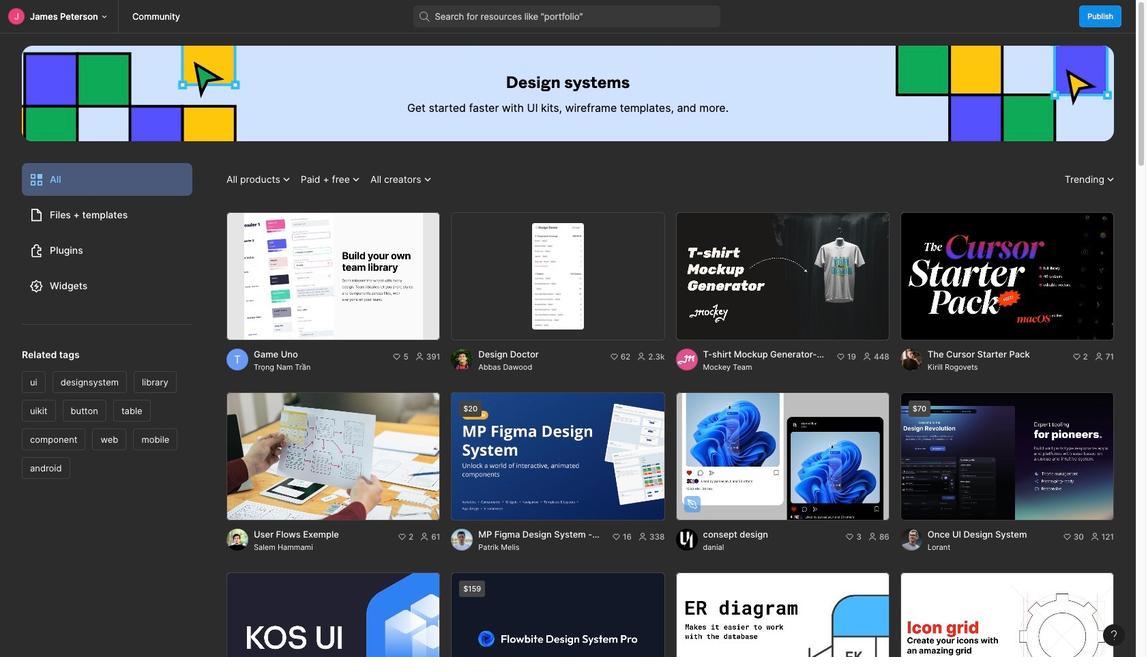 Task type: describe. For each thing, give the bounding box(es) containing it.
game uno image
[[227, 212, 440, 340]]

t-shirt mockup generator- mockey.ai image
[[676, 212, 889, 340]]

once ui design system image
[[900, 392, 1114, 520]]

kos ui. сross-platform design system for products based on the kasperskyos platform image
[[227, 572, 440, 657]]

icon grid image
[[900, 572, 1114, 657]]

search large 32 image
[[413, 5, 435, 27]]

user flows exemple image
[[227, 392, 440, 520]]



Task type: vqa. For each thing, say whether or not it's contained in the screenshot.
Team Cooldown IMAGE
no



Task type: locate. For each thing, give the bounding box(es) containing it.
design doctor image
[[462, 223, 654, 329]]

mp figma design system - premium image
[[451, 392, 665, 520]]

consept design image
[[676, 392, 889, 520]]

help image
[[1111, 630, 1117, 640]]

Search for resources like "portfolio" text field
[[435, 8, 709, 25]]

the cursor starter pack image
[[900, 212, 1114, 340]]

er diagram image
[[676, 572, 889, 657]]

flowbite design system pro image
[[451, 572, 665, 657]]



